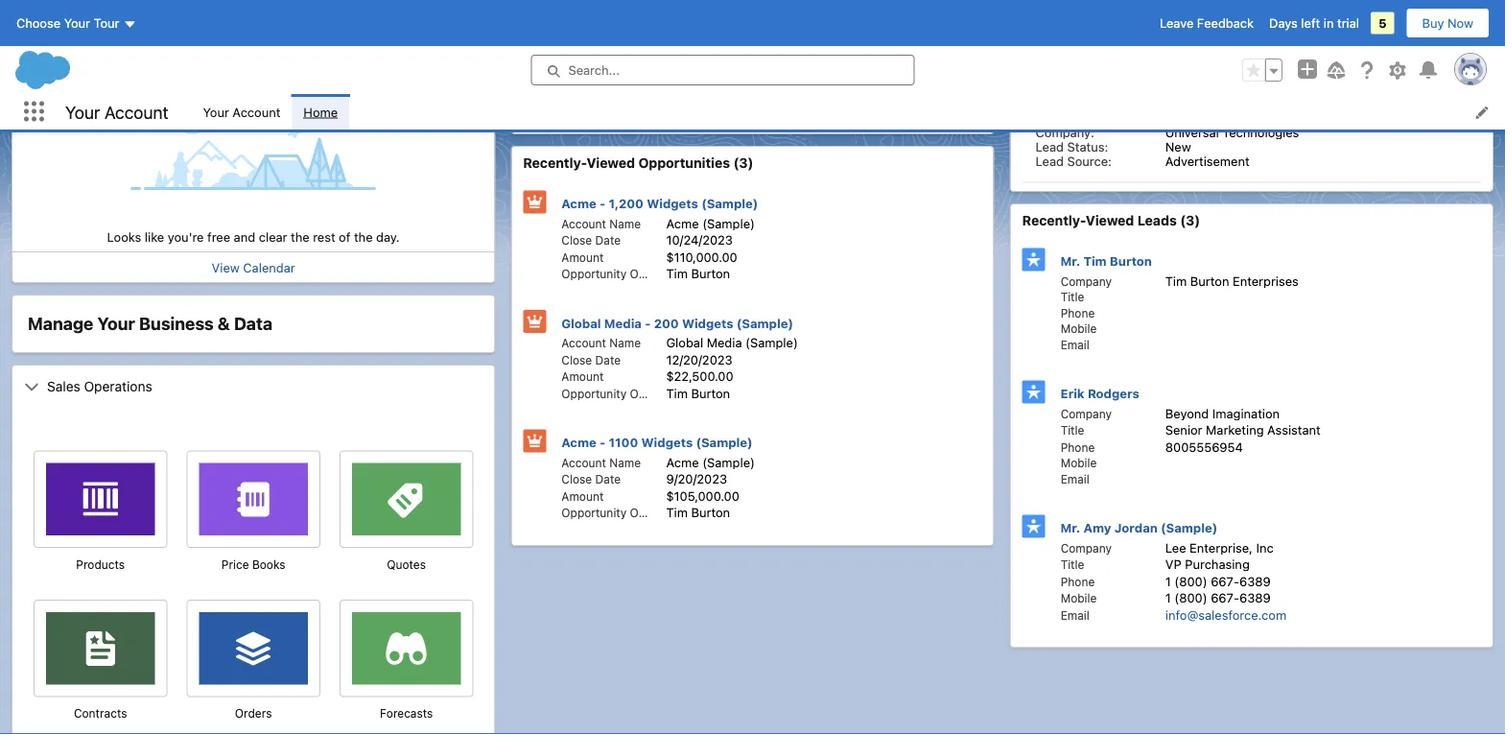Task type: describe. For each thing, give the bounding box(es) containing it.
tour
[[94, 16, 119, 30]]

data
[[234, 313, 273, 334]]

account name for 1100
[[562, 456, 641, 469]]

account for 9/20/2023
[[562, 456, 606, 469]]

name for 1100
[[610, 456, 641, 469]]

opportunity for 1100
[[562, 506, 627, 520]]

tim down recently-viewed leads (3)
[[1084, 254, 1107, 268]]

choose
[[16, 16, 61, 30]]

info@salesforce.com link
[[1166, 607, 1287, 622]]

contracts
[[74, 707, 127, 720]]

tim burton enterprises
[[1166, 274, 1299, 288]]

9/20/2023
[[667, 472, 728, 486]]

your account link
[[191, 94, 292, 130]]

1 for phone:
[[1166, 110, 1171, 125]]

purchasing
[[1185, 557, 1250, 571]]

acme for $105,000.00
[[537, 44, 579, 62]]

amount for acme - 1,200 widgets (sample)
[[562, 250, 604, 264]]

lead status:
[[1036, 139, 1109, 154]]

acme - 1,200 widgets (sample)
[[562, 196, 758, 211]]

search...
[[569, 63, 620, 77]]

lead for lead source:
[[1036, 154, 1064, 168]]

universal
[[1166, 125, 1219, 139]]

1 (800) 667-6389 for phone
[[1166, 574, 1271, 588]]

acme for 9/20/2023
[[562, 435, 597, 450]]

lee
[[1166, 540, 1187, 555]]

company for tim
[[1061, 274, 1112, 288]]

close for acme - 1,200 widgets (sample)
[[562, 234, 592, 247]]

6389 for phone:
[[1240, 110, 1271, 125]]

company for amy
[[1061, 541, 1112, 555]]

name for -
[[610, 336, 641, 350]]

now
[[1448, 16, 1474, 30]]

burton down recently-viewed leads (3)
[[1110, 254, 1153, 268]]

1,200
[[609, 196, 644, 211]]

recently- for recently-viewed leads (3)
[[1023, 213, 1086, 228]]

media for (sample)
[[707, 335, 742, 350]]

8005556954
[[1166, 440, 1244, 454]]

leave feedback link
[[1160, 16, 1254, 30]]

rodgers
[[1088, 386, 1140, 401]]

5
[[1379, 16, 1387, 30]]

opportunity for 1,200
[[562, 267, 627, 281]]

3 email from the top
[[1061, 608, 1090, 622]]

operations
[[84, 378, 152, 394]]

technologies
[[1223, 125, 1300, 139]]

choose your tour
[[16, 16, 119, 30]]

company:
[[1036, 125, 1095, 139]]

200
[[654, 316, 679, 330]]

leave feedback
[[1160, 16, 1254, 30]]

list containing your account
[[191, 94, 1506, 130]]

&
[[218, 313, 230, 334]]

imagination
[[1213, 406, 1280, 420]]

vp purchasing
[[1166, 557, 1250, 571]]

calendar
[[243, 260, 295, 274]]

in
[[1324, 16, 1334, 30]]

acme - 1100 widgets (sample) for account name
[[562, 435, 753, 450]]

2 new from the top
[[1166, 139, 1192, 154]]

tim down leads
[[1166, 274, 1187, 288]]

manage
[[28, 313, 93, 334]]

12/20/2023
[[667, 352, 733, 367]]

acme (sample) for 9/20/2023
[[667, 455, 755, 469]]

phone:
[[1036, 110, 1076, 125]]

widgets for 10/24/2023
[[647, 196, 699, 211]]

1100 for name
[[609, 435, 638, 450]]

burton for acme - 1,200 widgets (sample)
[[691, 266, 730, 281]]

days left in trial
[[1270, 16, 1360, 30]]

like
[[145, 229, 164, 244]]

widgets for $105,000.00
[[633, 44, 694, 62]]

owner for $110,000.00
[[630, 267, 666, 281]]

products button
[[34, 556, 167, 573]]

standard forecasting3 image
[[378, 612, 435, 678]]

price books button
[[187, 556, 320, 573]]

feedback
[[1198, 16, 1254, 30]]

vp
[[1166, 557, 1182, 571]]

$22,500.00
[[667, 369, 734, 383]]

standard pricebook2 image
[[225, 463, 282, 528]]

name for 1,200
[[610, 217, 641, 230]]

day.
[[376, 229, 400, 244]]

view
[[212, 260, 240, 274]]

sales operations button
[[12, 366, 495, 406]]

view calendar link
[[212, 260, 295, 274]]

667- for phone
[[1211, 574, 1240, 588]]

view calendar
[[212, 260, 295, 274]]

viewed for leads
[[1086, 213, 1135, 228]]

jordan
[[1115, 521, 1158, 535]]

business
[[139, 313, 214, 334]]

1 for mobile
[[1166, 591, 1172, 605]]

products
[[76, 557, 125, 571]]

burton for acme - 1100 widgets (sample)
[[691, 505, 730, 520]]

trial
[[1338, 16, 1360, 30]]

(800) for phone
[[1175, 574, 1208, 588]]

search... button
[[531, 55, 915, 85]]

left
[[1302, 16, 1321, 30]]

looks
[[107, 229, 141, 244]]

and
[[234, 229, 255, 244]]

6389 for mobile
[[1240, 591, 1271, 605]]

contracts button
[[34, 705, 167, 722]]

$105,000.00 for amount
[[667, 488, 740, 503]]

acme for 10/24/2023
[[562, 196, 597, 211]]

home
[[304, 105, 338, 119]]

enterprise,
[[1190, 540, 1253, 555]]

media for -
[[604, 316, 642, 330]]

title phone mobile email
[[1061, 290, 1097, 351]]

marketing
[[1206, 423, 1264, 437]]

close for global media - 200 widgets (sample)
[[562, 353, 592, 367]]

account for 12/20/2023
[[562, 336, 606, 350]]

(800) for mobile
[[1175, 591, 1208, 605]]

(3) for recently-viewed leads (3)
[[1181, 213, 1201, 228]]

acme - 1100 widgets (sample) for account name:
[[537, 44, 766, 62]]

enterprises
[[1233, 274, 1299, 288]]

mobile email
[[1061, 456, 1097, 486]]

- for $105,000.00
[[583, 44, 590, 62]]

tim for acme - 1100 widgets (sample)
[[667, 505, 688, 520]]

beyond imagination
[[1166, 406, 1280, 420]]

quotes button
[[340, 556, 473, 573]]

standard order image
[[225, 612, 282, 678]]

account for 10/24/2023
[[562, 217, 606, 230]]

$110,000.00
[[667, 250, 738, 264]]

manage your business & data
[[28, 313, 273, 334]]

source:
[[1068, 154, 1112, 168]]

company for rodgers
[[1061, 407, 1112, 420]]

tim for global media - 200 widgets (sample)
[[667, 386, 688, 400]]

mobile for mobile email
[[1061, 456, 1097, 470]]

looks like you're free and clear the rest of the day.
[[107, 229, 400, 244]]

your account inside your account 'link'
[[203, 105, 281, 119]]

senior
[[1166, 423, 1203, 437]]

burton left 'enterprises'
[[1191, 274, 1230, 288]]

price books
[[221, 557, 286, 571]]

buy now
[[1423, 16, 1474, 30]]

info@salesforce.com
[[1166, 607, 1287, 622]]



Task type: vqa. For each thing, say whether or not it's contained in the screenshot.


Task type: locate. For each thing, give the bounding box(es) containing it.
0 horizontal spatial media
[[604, 316, 642, 330]]

sales
[[47, 378, 80, 394]]

website
[[1166, 27, 1213, 41]]

the right of
[[354, 229, 373, 244]]

0 vertical spatial viewed
[[587, 155, 635, 171]]

standard quote image
[[378, 463, 435, 528]]

opportunity owner tim burton down 9/20/2023
[[562, 505, 730, 520]]

tim down 9/20/2023
[[667, 505, 688, 520]]

1 (800) 667-6389 for phone:
[[1166, 110, 1271, 125]]

6389 up advertisement
[[1240, 110, 1271, 125]]

2 opportunity owner tim burton from the top
[[562, 386, 730, 400]]

opportunities
[[639, 155, 730, 171]]

2 title from the top
[[1061, 424, 1085, 437]]

today's events
[[24, 63, 124, 79]]

close date
[[562, 234, 621, 247], [562, 353, 621, 367], [562, 473, 621, 486]]

clear
[[259, 229, 287, 244]]

1 horizontal spatial viewed
[[1086, 213, 1135, 228]]

events
[[79, 63, 124, 79]]

orders button
[[187, 705, 320, 722]]

3 account name from the top
[[562, 456, 641, 469]]

1 $105,000.00 from the top
[[666, 82, 740, 96]]

mr.
[[1061, 254, 1081, 268], [1061, 521, 1081, 535]]

2 close date from the top
[[562, 353, 621, 367]]

0 vertical spatial 1100
[[593, 44, 629, 62]]

0 horizontal spatial your account
[[65, 101, 168, 122]]

0 vertical spatial 1 (800) 667-6389
[[1166, 110, 1271, 125]]

leave
[[1160, 16, 1194, 30]]

1 vertical spatial 1 (800) 667-6389
[[1166, 574, 1271, 588]]

2 name from the top
[[610, 336, 641, 350]]

0 vertical spatial opportunity owner tim burton
[[562, 266, 730, 281]]

1 close date from the top
[[562, 234, 621, 247]]

date down 1,200
[[596, 234, 621, 247]]

close date for global media - 200 widgets (sample)
[[562, 353, 621, 367]]

1 6389 from the top
[[1240, 110, 1271, 125]]

1 vertical spatial 1100
[[609, 435, 638, 450]]

amount for global media - 200 widgets (sample)
[[562, 370, 604, 383]]

date left 9/20/2023
[[596, 473, 621, 486]]

your account
[[65, 101, 168, 122], [203, 105, 281, 119]]

1 vertical spatial phone
[[1061, 440, 1095, 454]]

6389 down inc
[[1240, 574, 1271, 588]]

1 (800) 667-6389
[[1166, 110, 1271, 125], [1166, 574, 1271, 588], [1166, 591, 1271, 605]]

1 vertical spatial account name
[[562, 336, 641, 350]]

0 vertical spatial close date
[[562, 234, 621, 247]]

viewed up mr. tim burton
[[1086, 213, 1135, 228]]

3 close from the top
[[562, 473, 592, 486]]

company down "amy"
[[1061, 541, 1112, 555]]

2 vertical spatial 1
[[1166, 591, 1172, 605]]

mobile for mobile
[[1061, 592, 1097, 605]]

1 vertical spatial email
[[1061, 472, 1090, 486]]

global down global media - 200 widgets (sample)
[[667, 335, 704, 350]]

burton down 9/20/2023
[[691, 505, 730, 520]]

account for $105,000.00
[[537, 67, 585, 82]]

3 date from the top
[[596, 473, 621, 486]]

1 acme (sample) from the top
[[667, 216, 755, 230]]

1 vertical spatial viewed
[[1086, 213, 1135, 228]]

2 vertical spatial (800)
[[1175, 591, 1208, 605]]

mr. for mr. amy jordan (sample)
[[1061, 521, 1081, 535]]

email up "amy"
[[1061, 472, 1090, 486]]

6389 up info@salesforce.com link
[[1240, 591, 1271, 605]]

2 company from the top
[[1061, 407, 1112, 420]]

1 horizontal spatial recently-
[[1023, 213, 1086, 228]]

viewed for opportunities
[[587, 155, 635, 171]]

buy
[[1423, 16, 1445, 30]]

3 owner from the top
[[630, 506, 666, 520]]

today's
[[24, 63, 76, 79]]

recently-viewed leads (3)
[[1023, 213, 1201, 228]]

1 vertical spatial opportunity owner tim burton
[[562, 386, 730, 400]]

0 vertical spatial mobile
[[1061, 322, 1097, 335]]

1100 for name:
[[593, 44, 629, 62]]

2 vertical spatial 1 (800) 667-6389
[[1166, 591, 1271, 605]]

2 vertical spatial close
[[562, 473, 592, 486]]

date down global media - 200 widgets (sample)
[[596, 353, 621, 367]]

opportunity owner tim burton for $105,000.00
[[562, 505, 730, 520]]

0 vertical spatial $105,000.00
[[666, 82, 740, 96]]

acme (sample)
[[667, 216, 755, 230], [667, 455, 755, 469]]

0 vertical spatial date
[[596, 234, 621, 247]]

erik rodgers
[[1061, 386, 1140, 401]]

acme
[[537, 44, 579, 62], [562, 196, 597, 211], [667, 216, 699, 230], [562, 435, 597, 450], [667, 455, 699, 469]]

1 1 (800) 667-6389 from the top
[[1166, 110, 1271, 125]]

1 vertical spatial close date
[[562, 353, 621, 367]]

burton down $110,000.00
[[691, 266, 730, 281]]

email inside mobile email
[[1061, 472, 1090, 486]]

universal technologies
[[1166, 125, 1300, 139]]

close date for acme - 1,200 widgets (sample)
[[562, 234, 621, 247]]

owner for $105,000.00
[[630, 506, 666, 520]]

1 owner from the top
[[630, 267, 666, 281]]

2 mr. from the top
[[1061, 521, 1081, 535]]

your
[[64, 16, 90, 30], [65, 101, 100, 122], [203, 105, 229, 119], [97, 313, 135, 334]]

lead down phone:
[[1036, 139, 1064, 154]]

2 vertical spatial account name
[[562, 456, 641, 469]]

acme - 1100 widgets (sample) up name:
[[537, 44, 766, 62]]

1 vertical spatial opportunity
[[562, 387, 627, 400]]

1 company from the top
[[1061, 274, 1112, 288]]

2 account name from the top
[[562, 336, 641, 350]]

3 opportunity from the top
[[562, 506, 627, 520]]

date for 1,200
[[596, 234, 621, 247]]

667-
[[1211, 110, 1240, 125], [1211, 574, 1240, 588], [1211, 591, 1240, 605]]

sales operations
[[47, 378, 152, 394]]

phone for mr.
[[1061, 575, 1095, 588]]

your inside dropdown button
[[64, 16, 90, 30]]

1 new from the top
[[1166, 12, 1192, 27]]

recently-viewed opportunities (3)
[[523, 155, 754, 171]]

(3) for recently-viewed opportunities (3)
[[734, 155, 754, 171]]

1 vertical spatial 667-
[[1211, 574, 1240, 588]]

1 opportunity owner tim burton from the top
[[562, 266, 730, 281]]

days
[[1270, 16, 1298, 30]]

date for -
[[596, 353, 621, 367]]

acme - 1100 widgets (sample) up 9/20/2023
[[562, 435, 753, 450]]

2 1 (800) 667-6389 from the top
[[1166, 574, 1271, 588]]

burton for global media - 200 widgets (sample)
[[691, 386, 730, 400]]

tim down $22,500.00
[[667, 386, 688, 400]]

$105,000.00 down 9/20/2023
[[667, 488, 740, 503]]

tim for acme - 1,200 widgets (sample)
[[667, 266, 688, 281]]

owner for $22,500.00
[[630, 387, 666, 400]]

0 vertical spatial recently-
[[523, 155, 587, 171]]

amount:
[[537, 82, 586, 96]]

global
[[562, 316, 601, 330], [667, 335, 704, 350]]

(sample)
[[698, 44, 766, 62], [702, 196, 758, 211], [703, 216, 755, 230], [737, 316, 794, 330], [746, 335, 798, 350], [696, 435, 753, 450], [703, 455, 755, 469], [1161, 521, 1218, 535]]

acme (sample) up the '10/24/2023'
[[667, 216, 755, 230]]

2 opportunity from the top
[[562, 387, 627, 400]]

2 vertical spatial amount
[[562, 489, 604, 503]]

date for 1100
[[596, 473, 621, 486]]

1 date from the top
[[596, 234, 621, 247]]

books
[[252, 557, 286, 571]]

2 vertical spatial 667-
[[1211, 591, 1240, 605]]

quotes
[[387, 557, 426, 571]]

list
[[191, 94, 1506, 130]]

1 close from the top
[[562, 234, 592, 247]]

1 (800) 667-6389 up info@salesforce.com link
[[1166, 591, 1271, 605]]

2 vertical spatial date
[[596, 473, 621, 486]]

1 mr. from the top
[[1061, 254, 1081, 268]]

of
[[339, 229, 351, 244]]

1100
[[593, 44, 629, 62], [609, 435, 638, 450]]

2 vertical spatial mobile
[[1061, 592, 1097, 605]]

0 vertical spatial (3)
[[734, 155, 754, 171]]

1 vertical spatial (3)
[[1181, 213, 1201, 228]]

1 phone from the top
[[1061, 306, 1095, 320]]

3 1 from the top
[[1166, 591, 1172, 605]]

2 667- from the top
[[1211, 574, 1240, 588]]

group
[[1243, 59, 1283, 82]]

2 vertical spatial opportunity
[[562, 506, 627, 520]]

account inside 'link'
[[233, 105, 281, 119]]

0 vertical spatial 6389
[[1240, 110, 1271, 125]]

account name for -
[[562, 336, 641, 350]]

opportunity
[[562, 267, 627, 281], [562, 387, 627, 400], [562, 506, 627, 520]]

date
[[596, 234, 621, 247], [596, 353, 621, 367], [596, 473, 621, 486]]

close
[[562, 234, 592, 247], [562, 353, 592, 367], [562, 473, 592, 486]]

(3) right opportunities
[[734, 155, 754, 171]]

1 vertical spatial new
[[1166, 139, 1192, 154]]

0 vertical spatial 667-
[[1211, 110, 1240, 125]]

global for global media (sample)
[[667, 335, 704, 350]]

1 (800) 667-6389 down purchasing
[[1166, 574, 1271, 588]]

recently-
[[523, 155, 587, 171], [1023, 213, 1086, 228]]

667- up info@salesforce.com link
[[1211, 591, 1240, 605]]

2 mobile from the top
[[1061, 456, 1097, 470]]

667- up advertisement
[[1211, 110, 1240, 125]]

mr. tim burton
[[1061, 254, 1153, 268]]

1 vertical spatial amount
[[562, 370, 604, 383]]

0 vertical spatial (800)
[[1175, 110, 1208, 125]]

standard contract image
[[72, 612, 129, 678]]

2 date from the top
[[596, 353, 621, 367]]

0 vertical spatial name
[[610, 217, 641, 230]]

1 title from the top
[[1061, 290, 1085, 304]]

1 vertical spatial owner
[[630, 387, 666, 400]]

0 vertical spatial phone
[[1061, 306, 1095, 320]]

1 vertical spatial (800)
[[1175, 574, 1208, 588]]

0 horizontal spatial global
[[562, 316, 601, 330]]

email inside title phone mobile email
[[1061, 338, 1090, 351]]

new up leads
[[1166, 139, 1192, 154]]

1 vertical spatial company
[[1061, 407, 1112, 420]]

title down "amy"
[[1061, 558, 1085, 571]]

(3)
[[734, 155, 754, 171], [1181, 213, 1201, 228]]

2 vertical spatial email
[[1061, 608, 1090, 622]]

2 amount from the top
[[562, 370, 604, 383]]

- for 10/24/2023
[[600, 196, 606, 211]]

- for 9/20/2023
[[600, 435, 606, 450]]

0 vertical spatial 1
[[1166, 110, 1171, 125]]

2 the from the left
[[354, 229, 373, 244]]

phone up mobile email
[[1061, 440, 1095, 454]]

0 vertical spatial mr.
[[1061, 254, 1081, 268]]

the left 'rest'
[[291, 229, 310, 244]]

email
[[1061, 338, 1090, 351], [1061, 472, 1090, 486], [1061, 608, 1090, 622]]

1 667- from the top
[[1211, 110, 1240, 125]]

0 horizontal spatial recently-
[[523, 155, 587, 171]]

3 amount from the top
[[562, 489, 604, 503]]

lead source:
[[1036, 154, 1112, 168]]

your inside 'link'
[[203, 105, 229, 119]]

0 vertical spatial account name
[[562, 217, 641, 230]]

2 close from the top
[[562, 353, 592, 367]]

1 horizontal spatial media
[[707, 335, 742, 350]]

2 vertical spatial company
[[1061, 541, 1112, 555]]

recently- down amount:
[[523, 155, 587, 171]]

title down mr. tim burton
[[1061, 290, 1085, 304]]

1 vertical spatial close
[[562, 353, 592, 367]]

3 title from the top
[[1061, 558, 1085, 571]]

lead for lead status:
[[1036, 139, 1064, 154]]

2 6389 from the top
[[1240, 574, 1271, 588]]

title for erik
[[1061, 424, 1085, 437]]

3 1 (800) 667-6389 from the top
[[1166, 591, 1271, 605]]

email up the erik on the bottom right of the page
[[1061, 338, 1090, 351]]

3 6389 from the top
[[1240, 591, 1271, 605]]

0 vertical spatial acme - 1100 widgets (sample)
[[537, 44, 766, 62]]

2 lead from the top
[[1036, 154, 1064, 168]]

1 vertical spatial date
[[596, 353, 621, 367]]

leads
[[1138, 213, 1177, 228]]

your account down events
[[65, 101, 168, 122]]

667- down purchasing
[[1211, 574, 1240, 588]]

1 horizontal spatial global
[[667, 335, 704, 350]]

2 vertical spatial 6389
[[1240, 591, 1271, 605]]

title inside title phone mobile email
[[1061, 290, 1085, 304]]

mr. down recently-viewed leads (3)
[[1061, 254, 1081, 268]]

6389 for phone
[[1240, 574, 1271, 588]]

$105,000.00 up opportunities
[[666, 82, 740, 96]]

(800) for phone:
[[1175, 110, 1208, 125]]

global left 200
[[562, 316, 601, 330]]

orders
[[235, 707, 272, 720]]

mr. for mr. tim burton
[[1061, 254, 1081, 268]]

3 mobile from the top
[[1061, 592, 1097, 605]]

opportunity for -
[[562, 387, 627, 400]]

choose your tour button
[[15, 8, 138, 38]]

phone down mr. tim burton
[[1061, 306, 1095, 320]]

3 name from the top
[[610, 456, 641, 469]]

1 vertical spatial name
[[610, 336, 641, 350]]

acme (sample) for 10/24/2023
[[667, 216, 755, 230]]

3 opportunity owner tim burton from the top
[[562, 505, 730, 520]]

global media (sample)
[[667, 335, 798, 350]]

acme (sample) up 9/20/2023
[[667, 455, 755, 469]]

1 vertical spatial acme - 1100 widgets (sample)
[[562, 435, 753, 450]]

1 vertical spatial acme (sample)
[[667, 455, 755, 469]]

1 vertical spatial $105,000.00
[[667, 488, 740, 503]]

senior marketing assistant
[[1166, 423, 1321, 437]]

home link
[[292, 94, 349, 130]]

2 vertical spatial phone
[[1061, 575, 1095, 588]]

amount for acme - 1100 widgets (sample)
[[562, 489, 604, 503]]

2 vertical spatial name
[[610, 456, 641, 469]]

lead
[[1036, 139, 1064, 154], [1036, 154, 1064, 168]]

account name for 1,200
[[562, 217, 641, 230]]

3 phone from the top
[[1061, 575, 1095, 588]]

0 vertical spatial opportunity
[[562, 267, 627, 281]]

1 vertical spatial mr.
[[1061, 521, 1081, 535]]

buy now button
[[1406, 8, 1490, 38]]

title for mr.
[[1061, 558, 1085, 571]]

burton down $22,500.00
[[691, 386, 730, 400]]

0 vertical spatial close
[[562, 234, 592, 247]]

1 (800) from the top
[[1175, 110, 1208, 125]]

1 (800) 667-6389 up advertisement
[[1166, 110, 1271, 125]]

1 name from the top
[[610, 217, 641, 230]]

1 the from the left
[[291, 229, 310, 244]]

standard product2 image
[[72, 463, 129, 528]]

0 vertical spatial owner
[[630, 267, 666, 281]]

0 vertical spatial new
[[1166, 12, 1192, 27]]

2 (800) from the top
[[1175, 574, 1208, 588]]

mobile down "amy"
[[1061, 592, 1097, 605]]

media left 200
[[604, 316, 642, 330]]

1 vertical spatial title
[[1061, 424, 1085, 437]]

0 vertical spatial media
[[604, 316, 642, 330]]

inc
[[1257, 540, 1274, 555]]

1 horizontal spatial your account
[[203, 105, 281, 119]]

(3) right leads
[[1181, 213, 1201, 228]]

account
[[537, 67, 585, 82], [104, 101, 168, 122], [233, 105, 281, 119], [562, 217, 606, 230], [562, 336, 606, 350], [562, 456, 606, 469]]

global for global media - 200 widgets (sample)
[[562, 316, 601, 330]]

widgets for 9/20/2023
[[642, 435, 693, 450]]

0 vertical spatial company
[[1061, 274, 1112, 288]]

0 vertical spatial title
[[1061, 290, 1085, 304]]

lee enterprise, inc
[[1166, 540, 1274, 555]]

2 vertical spatial owner
[[630, 506, 666, 520]]

advertisement
[[1166, 154, 1250, 168]]

free
[[207, 229, 230, 244]]

opportunity owner tim burton for $110,000.00
[[562, 266, 730, 281]]

media up 12/20/2023
[[707, 335, 742, 350]]

viewed up 1,200
[[587, 155, 635, 171]]

recently- down lead source:
[[1023, 213, 1086, 228]]

close for acme - 1100 widgets (sample)
[[562, 473, 592, 486]]

beyond
[[1166, 406, 1209, 420]]

2 1 from the top
[[1166, 574, 1172, 588]]

forecasts button
[[340, 705, 473, 722]]

1
[[1166, 110, 1171, 125], [1166, 574, 1172, 588], [1166, 591, 1172, 605]]

rest
[[313, 229, 335, 244]]

2 phone from the top
[[1061, 440, 1095, 454]]

phone inside title phone mobile email
[[1061, 306, 1095, 320]]

opportunity owner tim burton down $22,500.00
[[562, 386, 730, 400]]

1 horizontal spatial (3)
[[1181, 213, 1201, 228]]

2 vertical spatial opportunity owner tim burton
[[562, 505, 730, 520]]

1 1 from the top
[[1166, 110, 1171, 125]]

3 close date from the top
[[562, 473, 621, 486]]

new left feedback
[[1166, 12, 1192, 27]]

recently- for recently-viewed opportunities (3)
[[523, 155, 587, 171]]

0 vertical spatial amount
[[562, 250, 604, 264]]

you're
[[168, 229, 204, 244]]

2 vertical spatial title
[[1061, 558, 1085, 571]]

your account left home
[[203, 105, 281, 119]]

title down the erik on the bottom right of the page
[[1061, 424, 1085, 437]]

667- for phone:
[[1211, 110, 1240, 125]]

0 horizontal spatial (3)
[[734, 155, 754, 171]]

1 vertical spatial recently-
[[1023, 213, 1086, 228]]

1 opportunity from the top
[[562, 267, 627, 281]]

mr. left "amy"
[[1061, 521, 1081, 535]]

1 amount from the top
[[562, 250, 604, 264]]

global media - 200 widgets (sample)
[[562, 316, 794, 330]]

1 account name from the top
[[562, 217, 641, 230]]

0 vertical spatial email
[[1061, 338, 1090, 351]]

1 lead from the top
[[1036, 139, 1064, 154]]

1 vertical spatial global
[[667, 335, 704, 350]]

mr. amy jordan (sample)
[[1061, 521, 1218, 535]]

2 email from the top
[[1061, 472, 1090, 486]]

lead down company:
[[1036, 154, 1064, 168]]

0 horizontal spatial viewed
[[587, 155, 635, 171]]

company down mr. tim burton
[[1061, 274, 1112, 288]]

0 horizontal spatial the
[[291, 229, 310, 244]]

0 vertical spatial global
[[562, 316, 601, 330]]

account name
[[562, 217, 641, 230], [562, 336, 641, 350], [562, 456, 641, 469]]

name
[[610, 217, 641, 230], [610, 336, 641, 350], [610, 456, 641, 469]]

1 vertical spatial mobile
[[1061, 456, 1097, 470]]

mobile up "amy"
[[1061, 456, 1097, 470]]

close date for acme - 1100 widgets (sample)
[[562, 473, 621, 486]]

1 (800) 667-6389 for mobile
[[1166, 591, 1271, 605]]

2 vertical spatial close date
[[562, 473, 621, 486]]

mobile up the erik on the bottom right of the page
[[1061, 322, 1097, 335]]

1 vertical spatial 6389
[[1240, 574, 1271, 588]]

amount
[[562, 250, 604, 264], [562, 370, 604, 383], [562, 489, 604, 503]]

opportunity owner tim burton for $22,500.00
[[562, 386, 730, 400]]

1 horizontal spatial the
[[354, 229, 373, 244]]

0 vertical spatial acme (sample)
[[667, 216, 755, 230]]

$105,000.00 for amount:
[[666, 82, 740, 96]]

widgets
[[633, 44, 694, 62], [647, 196, 699, 211], [682, 316, 734, 330], [642, 435, 693, 450]]

2 acme (sample) from the top
[[667, 455, 755, 469]]

phone for erik
[[1061, 440, 1095, 454]]

status:
[[1068, 139, 1109, 154]]

3 company from the top
[[1061, 541, 1112, 555]]

2 owner from the top
[[630, 387, 666, 400]]

opportunity owner tim burton up 200
[[562, 266, 730, 281]]

3 667- from the top
[[1211, 591, 1240, 605]]

tim down $110,000.00
[[667, 266, 688, 281]]

the
[[291, 229, 310, 244], [354, 229, 373, 244]]

email down "amy"
[[1061, 608, 1090, 622]]

667- for mobile
[[1211, 591, 1240, 605]]

phone down "amy"
[[1061, 575, 1095, 588]]

2 $105,000.00 from the top
[[667, 488, 740, 503]]

1 vertical spatial media
[[707, 335, 742, 350]]

1 email from the top
[[1061, 338, 1090, 351]]

1 vertical spatial 1
[[1166, 574, 1172, 588]]

3 (800) from the top
[[1175, 591, 1208, 605]]

company down the erik on the bottom right of the page
[[1061, 407, 1112, 420]]

1 mobile from the top
[[1061, 322, 1097, 335]]

1 for phone
[[1166, 574, 1172, 588]]



